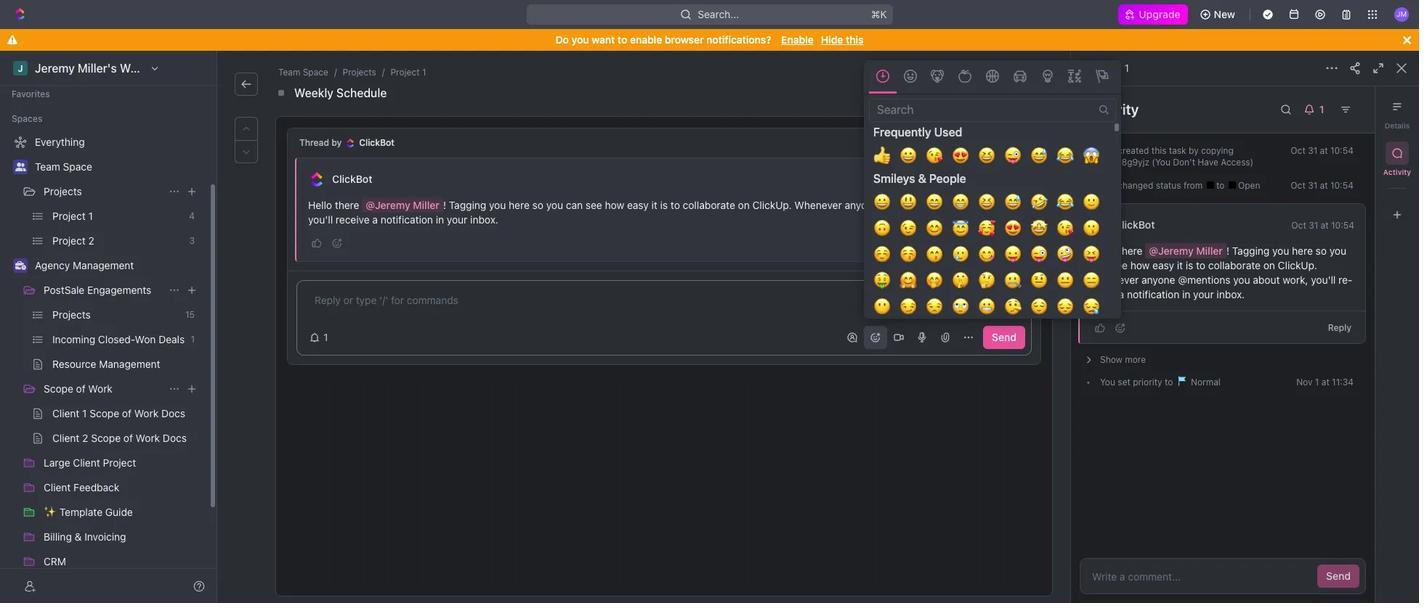 Task type: describe. For each thing, give the bounding box(es) containing it.
can for a
[[566, 199, 583, 211]]

this inside you created this task by copying #8678g9yjz (you don't have access)
[[1151, 145, 1167, 156]]

so for ceive
[[1316, 245, 1327, 257]]

😍 inside smileys & people element
[[1004, 217, 1022, 240]]

favorites
[[12, 89, 50, 100]]

😄
[[926, 191, 943, 214]]

business time image
[[15, 262, 26, 270]]

set priority to
[[1115, 377, 1175, 388]]

0 horizontal spatial project
[[391, 67, 420, 78]]

do you want to enable browser notifications? enable hide this
[[555, 33, 864, 46]]

tagging for a
[[449, 199, 486, 211]]

thread
[[299, 137, 329, 148]]

🤫
[[952, 269, 969, 293]]

😘 inside frequently used element
[[926, 144, 943, 168]]

here for a
[[509, 199, 530, 211]]

you'll for a
[[308, 214, 333, 226]]

😱
[[1083, 144, 1100, 168]]

scope of work link
[[44, 378, 163, 401]]

0 vertical spatial this
[[846, 33, 864, 46]]

😏
[[900, 296, 917, 319]]

tagging for ceive
[[1232, 245, 1269, 257]]

schedule
[[336, 86, 387, 100]]

1 button
[[303, 326, 337, 349]]

weekly
[[294, 86, 333, 100]]

&
[[918, 172, 926, 185]]

about for a
[[956, 199, 983, 211]]

enable
[[630, 33, 662, 46]]

weekly schedule
[[294, 86, 387, 100]]

a inside '! tagging you here so you can see how easy it is to collaborate on clickup. whenever anyone @mentions you about work, you'll re ceive a notification in your inbox.'
[[1119, 288, 1124, 301]]

in inside '! tagging you here so you can see how easy it is to collaborate on clickup. whenever anyone @mentions you about work, you'll re ceive a notification in your inbox.'
[[1182, 288, 1190, 301]]

😜 inside frequently used element
[[1004, 144, 1022, 168]]

there for a
[[335, 199, 359, 211]]

notification inside ! tagging you here so you can see how easy it is to collaborate on clickup. whenever anyone @mentions you about work, you'll receive a notification in your inbox.
[[381, 214, 433, 226]]

😛
[[1004, 243, 1022, 266]]

clickbot inside task sidebar content section
[[1115, 219, 1155, 231]]

user group image
[[15, 163, 26, 171]]

is for a
[[660, 199, 668, 211]]

2 / from the left
[[382, 67, 385, 78]]

😘 inside smileys & people element
[[1056, 217, 1074, 240]]

inbox. inside ! tagging you here so you can see how easy it is to collaborate on clickup. whenever anyone @mentions you about work, you'll receive a notification in your inbox.
[[470, 214, 498, 226]]

0 horizontal spatial send button
[[983, 326, 1025, 349]]

ceive
[[1091, 274, 1352, 301]]

🤔
[[978, 269, 995, 293]]

easy for a
[[627, 199, 649, 211]]

want
[[592, 33, 615, 46]]

1 horizontal spatial project 1 link
[[1088, 62, 1129, 74]]

😪
[[1083, 296, 1100, 319]]

notifications?
[[706, 33, 771, 46]]

see for a
[[586, 199, 602, 211]]

people
[[929, 172, 966, 185]]

😅 inside frequently used element
[[1030, 144, 1048, 168]]

0 horizontal spatial project 1 link
[[388, 65, 429, 80]]

it for ceive
[[1177, 259, 1183, 272]]

@mentions for a
[[881, 199, 934, 211]]

agency
[[35, 259, 70, 272]]

collaborate for ceive
[[1208, 259, 1261, 272]]

so for a
[[532, 199, 543, 211]]

! tagging you here so you can see how easy it is to collaborate on clickup. whenever anyone @mentions you about work, you'll receive a notification in your inbox.
[[308, 199, 1014, 226]]

🤭
[[926, 269, 943, 293]]

clear
[[1005, 77, 1030, 89]]

1 / from the left
[[334, 67, 337, 78]]

(you
[[1152, 157, 1170, 168]]

tree inside sidebar navigation
[[6, 131, 203, 604]]

your inside '! tagging you here so you can see how easy it is to collaborate on clickup. whenever anyone @mentions you about work, you'll re ceive a notification in your inbox.'
[[1193, 288, 1214, 301]]

how for ceive
[[1130, 259, 1150, 272]]

🙄
[[952, 296, 969, 319]]

😙
[[926, 243, 943, 266]]

clickup. for ceive
[[1278, 259, 1317, 272]]

😑 😶
[[873, 269, 1100, 319]]

there for ceive
[[1118, 245, 1143, 257]]

postsale engagements link
[[44, 279, 163, 302]]

upgrade link
[[1118, 4, 1188, 25]]

agency management link
[[35, 254, 201, 278]]

created
[[1118, 145, 1149, 156]]

open
[[1236, 180, 1260, 191]]

🤐
[[1004, 269, 1022, 293]]

0 vertical spatial projects
[[343, 67, 376, 78]]

can for ceive
[[1091, 259, 1108, 272]]

team space / projects / project 1
[[278, 67, 426, 78]]

🥰
[[978, 217, 995, 240]]

😌
[[1030, 296, 1048, 319]]

you for you
[[1100, 377, 1115, 388]]

details
[[1385, 121, 1410, 130]]

frequently used element
[[869, 122, 1109, 168]]

spaces
[[12, 113, 42, 124]]

1 horizontal spatial projects link
[[340, 65, 379, 80]]

😶
[[873, 296, 891, 319]]

@mentions for ceive
[[1178, 274, 1230, 286]]

1 horizontal spatial send button
[[1317, 565, 1359, 589]]

receive
[[336, 214, 370, 226]]

on for a
[[738, 199, 750, 211]]

hello for ceive
[[1091, 245, 1115, 257]]

🤑
[[873, 269, 891, 293]]

task sidebar navigation tab list
[[1381, 95, 1413, 227]]

😅 inside smileys & people element
[[1004, 191, 1022, 214]]

😗 ☺️
[[873, 217, 1100, 266]]

😁
[[952, 191, 969, 214]]

a inside ! tagging you here so you can see how easy it is to collaborate on clickup. whenever anyone @mentions you about work, you'll receive a notification in your inbox.
[[372, 214, 378, 226]]

from
[[1184, 180, 1203, 191]]

easy for ceive
[[1152, 259, 1174, 272]]

😇
[[952, 217, 969, 240]]

smileys & people
[[873, 172, 966, 185]]

projects inside tree
[[44, 185, 82, 198]]

👍
[[873, 144, 891, 168]]

🤩
[[1030, 217, 1048, 240]]

🤗
[[900, 269, 917, 293]]

copying
[[1201, 145, 1234, 156]]

😝 🤑
[[873, 243, 1100, 293]]

projects link inside sidebar navigation
[[44, 180, 163, 203]]

clickup. for a
[[752, 199, 792, 211]]

about for ceive
[[1253, 274, 1280, 286]]

🤪
[[1056, 243, 1074, 266]]

browser
[[665, 33, 704, 46]]

😗
[[1083, 217, 1100, 240]]

😐
[[1056, 269, 1074, 293]]

hello for a
[[308, 199, 332, 211]]

work, for ceive
[[1283, 274, 1308, 286]]

nov
[[1296, 377, 1313, 388]]

e
[[1039, 78, 1045, 89]]

! tagging you here so you can see how easy it is to collaborate on clickup. whenever anyone @mentions you about work, you'll re ceive a notification in your inbox.
[[1091, 245, 1352, 301]]

nov 1 at 11:34
[[1296, 377, 1354, 388]]

😂 for 🤣
[[1056, 191, 1074, 214]]

reply
[[1328, 322, 1351, 333]]

0 horizontal spatial by
[[331, 137, 342, 148]]

upgrade
[[1139, 8, 1180, 20]]

activity inside task sidebar navigation tab list
[[1383, 168, 1411, 177]]

😋
[[978, 243, 995, 266]]

😂 for 😅
[[1056, 144, 1074, 168]]

used
[[934, 126, 962, 139]]

team space
[[35, 161, 92, 173]]



Task type: locate. For each thing, give the bounding box(es) containing it.
clickbot up clickbot 'button'
[[359, 137, 394, 148]]

clickup.
[[752, 199, 792, 211], [1278, 259, 1317, 272]]

!
[[443, 199, 446, 211], [1226, 245, 1229, 257]]

see inside '! tagging you here so you can see how easy it is to collaborate on clickup. whenever anyone @mentions you about work, you'll re ceive a notification in your inbox.'
[[1111, 259, 1128, 272]]

0 horizontal spatial 😜
[[1004, 144, 1022, 168]]

projects
[[343, 67, 376, 78], [44, 185, 82, 198]]

1 vertical spatial inbox.
[[1217, 288, 1245, 301]]

activity down details
[[1383, 168, 1411, 177]]

😜 down 🤩
[[1030, 243, 1048, 266]]

hello inside task sidebar content section
[[1091, 245, 1115, 257]]

1 horizontal spatial hello
[[1091, 245, 1115, 257]]

search...
[[698, 8, 739, 20]]

you created this task by copying #8678g9yjz (you don't have access)
[[1100, 145, 1253, 168]]

anyone for a
[[845, 199, 878, 211]]

0 vertical spatial you'll
[[308, 214, 333, 226]]

in
[[436, 214, 444, 226], [1182, 288, 1190, 301]]

notification right 'receive'
[[381, 214, 433, 226]]

😬
[[978, 296, 995, 319]]

1 vertical spatial a
[[1119, 288, 1124, 301]]

😊
[[926, 217, 943, 240]]

😍 inside frequently used element
[[952, 144, 969, 168]]

clickbot
[[359, 137, 394, 148], [332, 173, 372, 185], [1115, 219, 1155, 231]]

you left 'set'
[[1100, 377, 1115, 388]]

0 horizontal spatial clickup.
[[752, 199, 792, 211]]

1
[[1124, 62, 1129, 74], [422, 67, 426, 78], [323, 331, 328, 344], [1315, 377, 1319, 388]]

project 1
[[1088, 62, 1129, 74]]

0 horizontal spatial can
[[566, 199, 583, 211]]

tagging inside ! tagging you here so you can see how easy it is to collaborate on clickup. whenever anyone @mentions you about work, you'll receive a notification in your inbox.
[[449, 199, 486, 211]]

@mentions inside ! tagging you here so you can see how easy it is to collaborate on clickup. whenever anyone @mentions you about work, you'll receive a notification in your inbox.
[[881, 199, 934, 211]]

team for team space / projects / project 1
[[278, 67, 300, 78]]

clickbot up 'receive'
[[332, 173, 372, 185]]

here inside ! tagging you here so you can see how easy it is to collaborate on clickup. whenever anyone @mentions you about work, you'll receive a notification in your inbox.
[[509, 199, 530, 211]]

work, up 🥰
[[986, 199, 1011, 211]]

⌘k
[[871, 8, 887, 20]]

tree containing team space
[[6, 131, 203, 604]]

favorites button
[[6, 86, 56, 103]]

0 vertical spatial a
[[372, 214, 378, 226]]

about inside '! tagging you here so you can see how easy it is to collaborate on clickup. whenever anyone @mentions you about work, you'll re ceive a notification in your inbox.'
[[1253, 274, 1280, 286]]

🤥
[[1004, 296, 1022, 319]]

list of emoji element
[[865, 122, 1120, 604]]

hello there up 'receive'
[[308, 199, 362, 211]]

see for ceive
[[1111, 259, 1128, 272]]

clickup. inside ! tagging you here so you can see how easy it is to collaborate on clickup. whenever anyone @mentions you about work, you'll receive a notification in your inbox.
[[752, 199, 792, 211]]

1 horizontal spatial by
[[1189, 145, 1199, 156]]

how for a
[[605, 199, 624, 211]]

easy
[[627, 199, 649, 211], [1152, 259, 1174, 272]]

😚
[[900, 243, 917, 266]]

tagging inside '! tagging you here so you can see how easy it is to collaborate on clickup. whenever anyone @mentions you about work, you'll re ceive a notification in your inbox.'
[[1232, 245, 1269, 257]]

😍 up 😛 at the top of page
[[1004, 217, 1022, 240]]

0 horizontal spatial hello there
[[308, 199, 362, 211]]

😍 up the people
[[952, 144, 969, 168]]

1 horizontal spatial how
[[1130, 259, 1150, 272]]

0 vertical spatial 😍
[[952, 144, 969, 168]]

🤣
[[1030, 191, 1048, 214]]

team space link inside sidebar navigation
[[35, 155, 201, 179]]

0 vertical spatial clickbot
[[359, 137, 394, 148]]

new button
[[1193, 3, 1244, 26]]

there up 'receive'
[[335, 199, 359, 211]]

clear image
[[1099, 106, 1109, 115]]

space for team space / projects / project 1
[[303, 67, 328, 78]]

0 horizontal spatial @mentions
[[881, 199, 934, 211]]

1 vertical spatial whenever
[[1091, 274, 1139, 286]]

it
[[651, 199, 657, 211], [1177, 259, 1183, 272]]

0 horizontal spatial space
[[63, 161, 92, 173]]

0 vertical spatial easy
[[627, 199, 649, 211]]

1 vertical spatial work,
[[1283, 274, 1308, 286]]

0 horizontal spatial in
[[436, 214, 444, 226]]

about inside ! tagging you here so you can see how easy it is to collaborate on clickup. whenever anyone @mentions you about work, you'll receive a notification in your inbox.
[[956, 199, 983, 211]]

projects down team space
[[44, 185, 82, 198]]

🤨
[[1030, 269, 1048, 293]]

re
[[1338, 274, 1352, 286]]

😘 up the &
[[926, 144, 943, 168]]

1 horizontal spatial 😅
[[1030, 144, 1048, 168]]

0 horizontal spatial 😀
[[873, 191, 891, 214]]

agency management
[[35, 259, 134, 272]]

work, inside ! tagging you here so you can see how easy it is to collaborate on clickup. whenever anyone @mentions you about work, you'll receive a notification in your inbox.
[[986, 199, 1011, 211]]

1 vertical spatial there
[[1118, 245, 1143, 257]]

0 horizontal spatial on
[[738, 199, 750, 211]]

whenever for ceive
[[1091, 274, 1139, 286]]

frequently
[[873, 126, 931, 139]]

space inside sidebar navigation
[[63, 161, 92, 173]]

you for you created this task by copying #8678g9yjz (you don't have access)
[[1100, 145, 1115, 156]]

😆 down search search box
[[978, 144, 995, 168]]

🥲
[[952, 243, 969, 266]]

@mentions inside '! tagging you here so you can see how easy it is to collaborate on clickup. whenever anyone @mentions you about work, you'll re ceive a notification in your inbox.'
[[1178, 274, 1230, 286]]

0 vertical spatial see
[[586, 199, 602, 211]]

in inside ! tagging you here so you can see how easy it is to collaborate on clickup. whenever anyone @mentions you about work, you'll receive a notification in your inbox.
[[436, 214, 444, 226]]

31
[[1308, 145, 1317, 156], [974, 174, 984, 185], [1308, 180, 1317, 191], [1309, 220, 1318, 231]]

projects up schedule
[[343, 67, 376, 78]]

0 horizontal spatial team space link
[[35, 155, 201, 179]]

sidebar navigation
[[0, 51, 217, 604]]

1 horizontal spatial project
[[1088, 62, 1122, 74]]

0 vertical spatial team space link
[[275, 65, 331, 80]]

0 horizontal spatial tagging
[[449, 199, 486, 211]]

Search search field
[[869, 99, 1116, 122]]

1 horizontal spatial you'll
[[1311, 274, 1336, 286]]

0 horizontal spatial a
[[372, 214, 378, 226]]

0 vertical spatial notification
[[381, 214, 433, 226]]

😀 left 😃
[[873, 191, 891, 214]]

1 horizontal spatial anyone
[[1141, 274, 1175, 286]]

send
[[992, 331, 1016, 344], [1326, 570, 1351, 583]]

1 horizontal spatial 😘
[[1056, 217, 1074, 240]]

0 vertical spatial team
[[278, 67, 300, 78]]

is
[[660, 199, 668, 211], [1186, 259, 1193, 272]]

team inside tree
[[35, 161, 60, 173]]

😒
[[926, 296, 943, 319]]

space right user group icon
[[63, 161, 92, 173]]

0 horizontal spatial hello
[[308, 199, 332, 211]]

0 vertical spatial @mentions
[[881, 199, 934, 211]]

by inside you created this task by copying #8678g9yjz (you don't have access)
[[1189, 145, 1199, 156]]

team up weekly
[[278, 67, 300, 78]]

hello
[[308, 199, 332, 211], [1091, 245, 1115, 257]]

1 inside task sidebar content section
[[1315, 377, 1319, 388]]

2 you from the top
[[1100, 377, 1115, 388]]

1 inside button
[[323, 331, 328, 344]]

😜 inside smileys & people element
[[1030, 243, 1048, 266]]

task sidebar content section
[[1071, 86, 1375, 604]]

here inside '! tagging you here so you can see how easy it is to collaborate on clickup. whenever anyone @mentions you about work, you'll re ceive a notification in your inbox.'
[[1292, 245, 1313, 257]]

easy inside '! tagging you here so you can see how easy it is to collaborate on clickup. whenever anyone @mentions you about work, you'll re ceive a notification in your inbox.'
[[1152, 259, 1174, 272]]

you'll for ceive
[[1311, 274, 1336, 286]]

😆 for 😅
[[978, 191, 995, 214]]

0 horizontal spatial 😍
[[952, 144, 969, 168]]

😀 down frequently
[[900, 144, 917, 168]]

by right thread
[[331, 137, 342, 148]]

😀
[[900, 144, 917, 168], [873, 191, 891, 214]]

0 vertical spatial !
[[443, 199, 446, 211]]

😂
[[1056, 144, 1074, 168], [1056, 191, 1074, 214]]

0 vertical spatial here
[[509, 199, 530, 211]]

0 vertical spatial can
[[566, 199, 583, 211]]

1 horizontal spatial team space link
[[275, 65, 331, 80]]

1 vertical spatial about
[[1253, 274, 1280, 286]]

0 vertical spatial you
[[1100, 145, 1115, 156]]

! inside ! tagging you here so you can see how easy it is to collaborate on clickup. whenever anyone @mentions you about work, you'll receive a notification in your inbox.
[[443, 199, 446, 211]]

you
[[1100, 145, 1115, 156], [1100, 377, 1115, 388]]

1 vertical spatial collaborate
[[1208, 259, 1261, 272]]

😂 left 😱
[[1056, 144, 1074, 168]]

hello there for ceive
[[1091, 245, 1145, 257]]

0 horizontal spatial you'll
[[308, 214, 333, 226]]

😂 inside frequently used element
[[1056, 144, 1074, 168]]

projects link down team space
[[44, 180, 163, 203]]

1 😆 from the top
[[978, 144, 995, 168]]

1 vertical spatial you'll
[[1311, 274, 1336, 286]]

hello down 😗
[[1091, 245, 1115, 257]]

engagements
[[87, 284, 151, 296]]

scope
[[44, 383, 73, 395]]

on
[[738, 199, 750, 211], [1263, 259, 1275, 272]]

collaborate inside ! tagging you here so you can see how easy it is to collaborate on clickup. whenever anyone @mentions you about work, you'll receive a notification in your inbox.
[[683, 199, 735, 211]]

0 vertical spatial projects link
[[340, 65, 379, 80]]

on inside ! tagging you here so you can see how easy it is to collaborate on clickup. whenever anyone @mentions you about work, you'll receive a notification in your inbox.
[[738, 199, 750, 211]]

0 vertical spatial 😆
[[978, 144, 995, 168]]

0 vertical spatial inbox.
[[470, 214, 498, 226]]

anyone right 😑
[[1141, 274, 1175, 286]]

1 vertical spatial 😘
[[1056, 217, 1074, 240]]

0 horizontal spatial 😅
[[1004, 191, 1022, 214]]

there
[[335, 199, 359, 211], [1118, 245, 1143, 257]]

0 vertical spatial there
[[335, 199, 359, 211]]

send button
[[983, 326, 1025, 349], [1317, 565, 1359, 589]]

😂 right 🤣
[[1056, 191, 1074, 214]]

on for ceive
[[1263, 259, 1275, 272]]

🙂 🙃
[[873, 191, 1100, 240]]

send inside task sidebar content section
[[1326, 570, 1351, 583]]

0 vertical spatial on
[[738, 199, 750, 211]]

anyone up 🙃
[[845, 199, 878, 211]]

here
[[509, 199, 530, 211], [1292, 245, 1313, 257]]

project 1 link up clear icon
[[1088, 62, 1129, 74]]

😍
[[952, 144, 969, 168], [1004, 217, 1022, 240]]

inbox. inside '! tagging you here so you can see how easy it is to collaborate on clickup. whenever anyone @mentions you about work, you'll re ceive a notification in your inbox.'
[[1217, 288, 1245, 301]]

/ up schedule
[[382, 67, 385, 78]]

😆 inside frequently used element
[[978, 144, 995, 168]]

whenever inside '! tagging you here so you can see how easy it is to collaborate on clickup. whenever anyone @mentions you about work, you'll re ceive a notification in your inbox.'
[[1091, 274, 1139, 286]]

1 horizontal spatial team
[[278, 67, 300, 78]]

oct 31 at 10:54
[[1291, 145, 1354, 156], [957, 174, 1020, 185], [1291, 180, 1354, 191], [1291, 220, 1354, 231]]

team space link
[[275, 65, 331, 80], [35, 155, 201, 179]]

status
[[1156, 180, 1181, 191]]

😜 down search search box
[[1004, 144, 1022, 168]]

see
[[586, 199, 602, 211], [1111, 259, 1128, 272]]

0 horizontal spatial collaborate
[[683, 199, 735, 211]]

😅 left 🤣
[[1004, 191, 1022, 214]]

you inside you created this task by copying #8678g9yjz (you don't have access)
[[1100, 145, 1115, 156]]

/
[[334, 67, 337, 78], [382, 67, 385, 78]]

is inside '! tagging you here so you can see how easy it is to collaborate on clickup. whenever anyone @mentions you about work, you'll re ceive a notification in your inbox.'
[[1186, 259, 1193, 272]]

1 horizontal spatial 😍
[[1004, 217, 1022, 240]]

1 vertical spatial so
[[1316, 245, 1327, 257]]

1 😂 from the top
[[1056, 144, 1074, 168]]

0 horizontal spatial /
[[334, 67, 337, 78]]

have
[[1198, 157, 1218, 168]]

0 horizontal spatial work,
[[986, 199, 1011, 211]]

collaborate inside '! tagging you here so you can see how easy it is to collaborate on clickup. whenever anyone @mentions you about work, you'll re ceive a notification in your inbox.'
[[1208, 259, 1261, 272]]

do
[[555, 33, 569, 46]]

space up weekly
[[303, 67, 328, 78]]

it inside '! tagging you here so you can see how easy it is to collaborate on clickup. whenever anyone @mentions you about work, you'll re ceive a notification in your inbox.'
[[1177, 259, 1183, 272]]

this right hide
[[846, 33, 864, 46]]

don't
[[1173, 157, 1195, 168]]

scope of work
[[44, 383, 113, 395]]

you up #8678g9yjz
[[1100, 145, 1115, 156]]

whenever for a
[[794, 199, 842, 211]]

project
[[1088, 62, 1122, 74], [391, 67, 420, 78]]

projects link up schedule
[[340, 65, 379, 80]]

is for ceive
[[1186, 259, 1193, 272]]

space for team space
[[63, 161, 92, 173]]

😀 inside smileys & people element
[[873, 191, 891, 214]]

1 vertical spatial hello
[[1091, 245, 1115, 257]]

easy inside ! tagging you here so you can see how easy it is to collaborate on clickup. whenever anyone @mentions you about work, you'll receive a notification in your inbox.
[[627, 199, 649, 211]]

0 horizontal spatial projects link
[[44, 180, 163, 203]]

anyone inside '! tagging you here so you can see how easy it is to collaborate on clickup. whenever anyone @mentions you about work, you'll re ceive a notification in your inbox.'
[[1141, 274, 1175, 286]]

! inside '! tagging you here so you can see how easy it is to collaborate on clickup. whenever anyone @mentions you about work, you'll re ceive a notification in your inbox.'
[[1226, 245, 1229, 257]]

1 vertical spatial easy
[[1152, 259, 1174, 272]]

😉
[[900, 217, 917, 240]]

your
[[447, 214, 467, 226], [1193, 288, 1214, 301]]

can inside ! tagging you here so you can see how easy it is to collaborate on clickup. whenever anyone @mentions you about work, you'll receive a notification in your inbox.
[[566, 199, 583, 211]]

work, left re
[[1283, 274, 1308, 286]]

clickup. inside '! tagging you here so you can see how easy it is to collaborate on clickup. whenever anyone @mentions you about work, you'll re ceive a notification in your inbox.'
[[1278, 259, 1317, 272]]

so inside '! tagging you here so you can see how easy it is to collaborate on clickup. whenever anyone @mentions you about work, you'll re ceive a notification in your inbox.'
[[1316, 245, 1327, 257]]

1 vertical spatial it
[[1177, 259, 1183, 272]]

projects link
[[340, 65, 379, 80], [44, 180, 163, 203]]

! for a
[[443, 199, 446, 211]]

hello there for a
[[308, 199, 362, 211]]

2 😂 from the top
[[1056, 191, 1074, 214]]

1 horizontal spatial 😀
[[900, 144, 917, 168]]

there inside task sidebar content section
[[1118, 245, 1143, 257]]

priority
[[1133, 377, 1162, 388]]

😂 inside smileys & people element
[[1056, 191, 1074, 214]]

0 vertical spatial send
[[992, 331, 1016, 344]]

enable
[[781, 33, 814, 46]]

1 horizontal spatial hello there
[[1091, 245, 1145, 257]]

1 horizontal spatial about
[[1253, 274, 1280, 286]]

1 horizontal spatial collaborate
[[1208, 259, 1261, 272]]

on inside '! tagging you here so you can see how easy it is to collaborate on clickup. whenever anyone @mentions you about work, you'll re ceive a notification in your inbox.'
[[1263, 259, 1275, 272]]

anyone inside ! tagging you here so you can see how easy it is to collaborate on clickup. whenever anyone @mentions you about work, you'll receive a notification in your inbox.
[[845, 199, 878, 211]]

1 vertical spatial is
[[1186, 259, 1193, 272]]

collaborate for a
[[683, 199, 735, 211]]

here for ceive
[[1292, 245, 1313, 257]]

to inside ! tagging you here so you can see how easy it is to collaborate on clickup. whenever anyone @mentions you about work, you'll receive a notification in your inbox.
[[671, 199, 680, 211]]

a right 'receive'
[[372, 214, 378, 226]]

you'll inside ! tagging you here so you can see how easy it is to collaborate on clickup. whenever anyone @mentions you about work, you'll receive a notification in your inbox.
[[308, 214, 333, 226]]

activity
[[1088, 101, 1139, 118], [1383, 168, 1411, 177]]

hello down clickbot 'button'
[[308, 199, 332, 211]]

1 horizontal spatial send
[[1326, 570, 1351, 583]]

whenever inside ! tagging you here so you can see how easy it is to collaborate on clickup. whenever anyone @mentions you about work, you'll receive a notification in your inbox.
[[794, 199, 842, 211]]

😅
[[1030, 144, 1048, 168], [1004, 191, 1022, 214]]

by up don't
[[1189, 145, 1199, 156]]

how inside '! tagging you here so you can see how easy it is to collaborate on clickup. whenever anyone @mentions you about work, you'll re ceive a notification in your inbox.'
[[1130, 259, 1150, 272]]

it for a
[[651, 199, 657, 211]]

0 vertical spatial clickup.
[[752, 199, 792, 211]]

it inside ! tagging you here so you can see how easy it is to collaborate on clickup. whenever anyone @mentions you about work, you'll receive a notification in your inbox.
[[651, 199, 657, 211]]

10:54
[[1330, 145, 1354, 156], [997, 174, 1020, 185], [1330, 180, 1354, 191], [1331, 220, 1354, 231]]

can inside '! tagging you here so you can see how easy it is to collaborate on clickup. whenever anyone @mentions you about work, you'll re ceive a notification in your inbox.'
[[1091, 259, 1108, 272]]

! for ceive
[[1226, 245, 1229, 257]]

😀 inside frequently used element
[[900, 144, 917, 168]]

smileys
[[873, 172, 915, 185]]

1 vertical spatial can
[[1091, 259, 1108, 272]]

there right 😝
[[1118, 245, 1143, 257]]

team right user group icon
[[35, 161, 60, 173]]

so inside ! tagging you here so you can see how easy it is to collaborate on clickup. whenever anyone @mentions you about work, you'll receive a notification in your inbox.
[[532, 199, 543, 211]]

smileys & people element
[[869, 168, 1109, 604]]

frequently used
[[873, 126, 962, 139]]

team for team space
[[35, 161, 60, 173]]

😆 up 🥰
[[978, 191, 995, 214]]

how inside ! tagging you here so you can see how easy it is to collaborate on clickup. whenever anyone @mentions you about work, you'll receive a notification in your inbox.
[[605, 199, 624, 211]]

😆 for 😜
[[978, 144, 995, 168]]

of
[[76, 383, 85, 395]]

you'll left re
[[1311, 274, 1336, 286]]

about
[[956, 199, 983, 211], [1253, 274, 1280, 286]]

you'll left 'receive'
[[308, 214, 333, 226]]

clickbot down the changed
[[1115, 219, 1155, 231]]

1 vertical spatial clickbot
[[332, 173, 372, 185]]

1 vertical spatial see
[[1111, 259, 1128, 272]]

0 horizontal spatial it
[[651, 199, 657, 211]]

🙃
[[873, 217, 891, 240]]

work
[[88, 383, 113, 395]]

1 horizontal spatial activity
[[1383, 168, 1411, 177]]

1 vertical spatial 😜
[[1030, 243, 1048, 266]]

1 horizontal spatial clickup.
[[1278, 259, 1317, 272]]

😝
[[1083, 243, 1100, 266]]

😃
[[900, 191, 917, 214]]

😘 left 😗
[[1056, 217, 1074, 240]]

0 horizontal spatial your
[[447, 214, 467, 226]]

1 vertical spatial space
[[63, 161, 92, 173]]

1 vertical spatial 😅
[[1004, 191, 1022, 214]]

reply button
[[1322, 319, 1357, 337]]

😘
[[926, 144, 943, 168], [1056, 217, 1074, 240]]

activity inside task sidebar content section
[[1088, 101, 1139, 118]]

1 vertical spatial 😆
[[978, 191, 995, 214]]

normal
[[1188, 377, 1221, 388]]

😅 up 🤣
[[1030, 144, 1048, 168]]

work, for a
[[986, 199, 1011, 211]]

see inside ! tagging you here so you can see how easy it is to collaborate on clickup. whenever anyone @mentions you about work, you'll receive a notification in your inbox.
[[586, 199, 602, 211]]

😔
[[1056, 296, 1074, 319]]

at
[[1320, 145, 1328, 156], [986, 174, 994, 185], [1320, 180, 1328, 191], [1321, 220, 1329, 231], [1321, 377, 1329, 388]]

1 vertical spatial tagging
[[1232, 245, 1269, 257]]

is inside ! tagging you here so you can see how easy it is to collaborate on clickup. whenever anyone @mentions you about work, you'll receive a notification in your inbox.
[[660, 199, 668, 211]]

1 vertical spatial anyone
[[1141, 274, 1175, 286]]

notification inside '! tagging you here so you can see how easy it is to collaborate on clickup. whenever anyone @mentions you about work, you'll re ceive a notification in your inbox.'
[[1127, 288, 1179, 301]]

2 😆 from the top
[[978, 191, 995, 214]]

activity down project 1
[[1088, 101, 1139, 118]]

project 1 link up weekly schedule link
[[388, 65, 429, 80]]

hello there inside task sidebar content section
[[1091, 245, 1145, 257]]

notification right 😪
[[1127, 288, 1179, 301]]

1 you from the top
[[1100, 145, 1115, 156]]

work, inside '! tagging you here so you can see how easy it is to collaborate on clickup. whenever anyone @mentions you about work, you'll re ceive a notification in your inbox.'
[[1283, 274, 1308, 286]]

1 horizontal spatial so
[[1316, 245, 1327, 257]]

1 vertical spatial send button
[[1317, 565, 1359, 589]]

to inside '! tagging you here so you can see how easy it is to collaborate on clickup. whenever anyone @mentions you about work, you'll re ceive a notification in your inbox.'
[[1196, 259, 1205, 272]]

tree
[[6, 131, 203, 604]]

😑
[[1083, 269, 1100, 293]]

0 horizontal spatial send
[[992, 331, 1016, 344]]

0 vertical spatial send button
[[983, 326, 1025, 349]]

by
[[331, 137, 342, 148], [1189, 145, 1199, 156]]

1 vertical spatial in
[[1182, 288, 1190, 301]]

1 vertical spatial send
[[1326, 570, 1351, 583]]

clickbot inside 'button'
[[332, 173, 372, 185]]

0 vertical spatial space
[[303, 67, 328, 78]]

can
[[566, 199, 583, 211], [1091, 259, 1108, 272]]

a right 😪
[[1119, 288, 1124, 301]]

your inside ! tagging you here so you can see how easy it is to collaborate on clickup. whenever anyone @mentions you about work, you'll receive a notification in your inbox.
[[447, 214, 467, 226]]

1 vertical spatial how
[[1130, 259, 1150, 272]]

work,
[[986, 199, 1011, 211], [1283, 274, 1308, 286]]

1 horizontal spatial here
[[1292, 245, 1313, 257]]

you'll inside '! tagging you here so you can see how easy it is to collaborate on clickup. whenever anyone @mentions you about work, you'll re ceive a notification in your inbox.'
[[1311, 274, 1336, 286]]

1 horizontal spatial @mentions
[[1178, 274, 1230, 286]]

0 vertical spatial your
[[447, 214, 467, 226]]

this up (you
[[1151, 145, 1167, 156]]

🙂
[[1083, 191, 1100, 214]]

anyone for ceive
[[1141, 274, 1175, 286]]

/ up weekly schedule
[[334, 67, 337, 78]]

hello there down 😗
[[1091, 245, 1145, 257]]

task
[[1169, 145, 1186, 156]]

project 1 link
[[1088, 62, 1129, 74], [388, 65, 429, 80]]

1 vertical spatial projects
[[44, 185, 82, 198]]

1 vertical spatial !
[[1226, 245, 1229, 257]]

😆 inside smileys & people element
[[978, 191, 995, 214]]

0 horizontal spatial easy
[[627, 199, 649, 211]]



Task type: vqa. For each thing, say whether or not it's contained in the screenshot.
easy within the "! Tagging you here so you can see how easy it is to collaborate on ClickUp. Whenever anyone @mentions you about work, you'll receive a notification in your inbox."
yes



